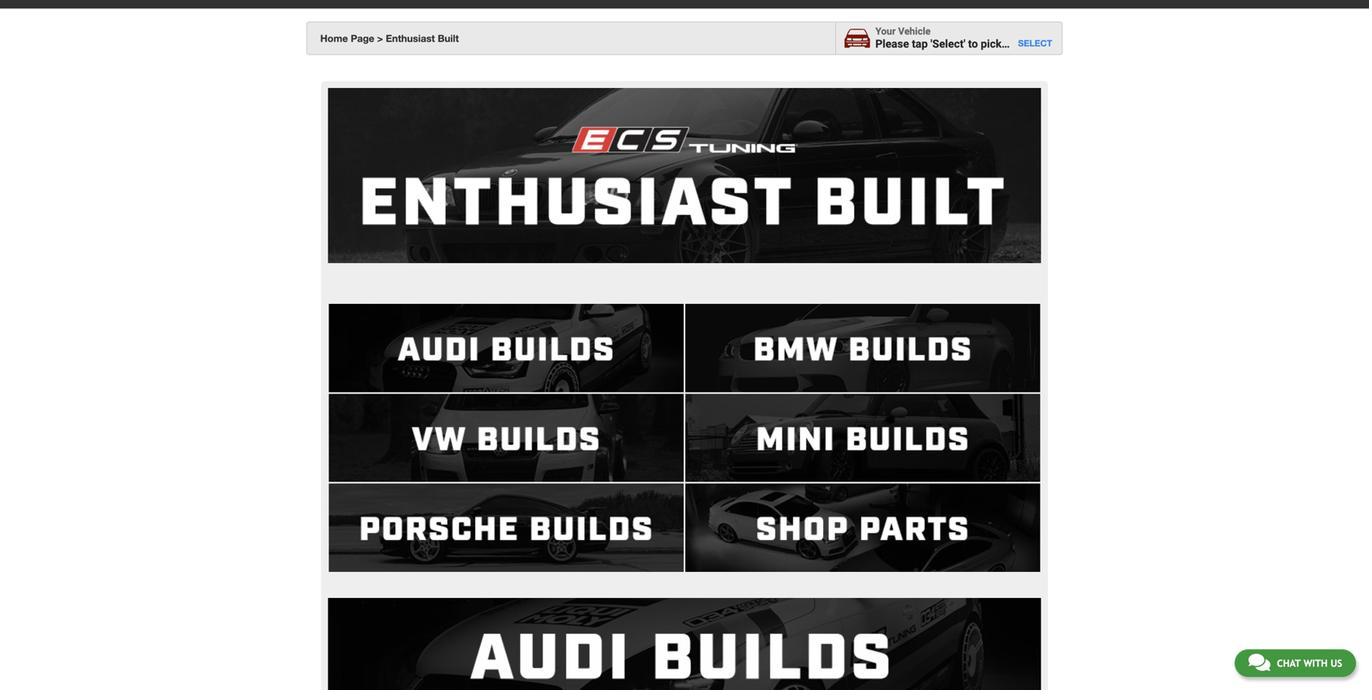 Task type: vqa. For each thing, say whether or not it's contained in the screenshot.
Days related to Race German Aluminum GoPro Mount - 1 1/2"
no



Task type: describe. For each thing, give the bounding box(es) containing it.
please
[[876, 38, 909, 51]]

your
[[876, 26, 896, 37]]

tap
[[912, 38, 928, 51]]

built
[[438, 33, 459, 44]]

enthusiast
[[386, 33, 435, 44]]

chat with us link
[[1235, 650, 1356, 677]]

with
[[1304, 658, 1328, 669]]

us
[[1331, 658, 1342, 669]]

page
[[351, 33, 374, 44]]

chat
[[1277, 658, 1301, 669]]

a
[[1005, 38, 1011, 51]]

vehicle
[[898, 26, 931, 37]]

vehicle
[[1013, 38, 1049, 51]]

home page link
[[320, 33, 383, 44]]

comments image
[[1249, 653, 1271, 672]]



Task type: locate. For each thing, give the bounding box(es) containing it.
to
[[968, 38, 978, 51]]

your vehicle please tap 'select' to pick a vehicle
[[876, 26, 1049, 51]]

select link
[[1018, 38, 1053, 49]]

chat with us
[[1277, 658, 1342, 669]]

enthusiast built
[[386, 33, 459, 44]]

home page
[[320, 33, 374, 44]]

pick
[[981, 38, 1002, 51]]

'select'
[[931, 38, 966, 51]]

select
[[1018, 38, 1053, 48]]

home
[[320, 33, 348, 44]]



